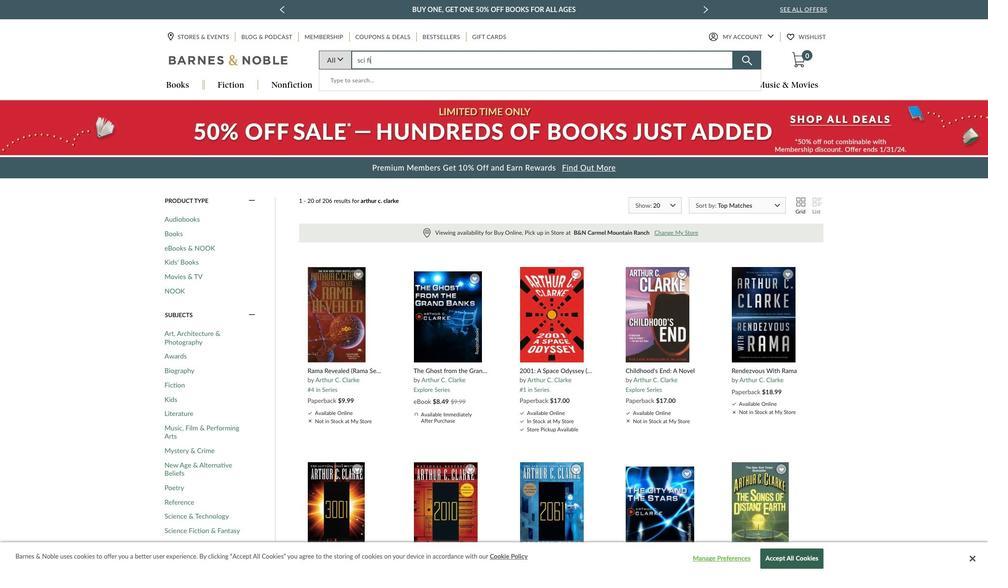 Task type: locate. For each thing, give the bounding box(es) containing it.
1 horizontal spatial close modal image
[[627, 420, 630, 423]]

old price was $9.99 element
[[451, 399, 466, 406]]

close modal image
[[309, 420, 312, 423], [627, 420, 630, 423]]

close modal image
[[733, 411, 736, 414]]

list view active image
[[813, 198, 821, 209]]

next slide / item image
[[704, 6, 708, 14]]

grid view active image
[[796, 197, 805, 209]]

search image
[[742, 56, 752, 66]]

previous slide / item image
[[280, 6, 285, 14]]

minus image
[[249, 197, 255, 205]]

0 horizontal spatial close modal image
[[309, 420, 312, 423]]

close modal image for title: rama revealed (rama series #4), author: arthur c. clarke image
[[309, 420, 312, 423]]

check image
[[308, 412, 312, 415], [520, 412, 524, 415], [626, 412, 630, 415], [520, 420, 524, 423], [520, 429, 524, 432]]

None field
[[351, 51, 733, 70]]

region
[[299, 224, 824, 243]]

title: 2001: a space odyssey (space odyssey series #1), author: arthur c. clarke image
[[520, 267, 584, 363]]

2 close modal image from the left
[[627, 420, 630, 423]]

1 close modal image from the left
[[309, 420, 312, 423]]

check image for title: 2001: a space odyssey (space odyssey series #1), author: arthur c. clarke image
[[520, 412, 524, 415]]

close modal image for title: childhood's end: a novel, author: arthur c. clarke image
[[627, 420, 630, 423]]

down arrow image
[[768, 35, 774, 38]]

menu-options list box
[[319, 70, 762, 91]]

main content
[[0, 100, 988, 576]]

check image
[[732, 403, 736, 406]]



Task type: describe. For each thing, give the bounding box(es) containing it.
check image for title: childhood's end: a novel, author: arthur c. clarke image
[[626, 412, 630, 415]]

title: 3001: the final odyssey (space odyssey series #4), author: arthur c. clarke image
[[307, 462, 365, 559]]

50% off thousands of hardcover books. plus, save on toys, games, boxed calendars and more image
[[0, 101, 988, 156]]

minus image
[[249, 311, 255, 320]]

title: rendezvous with rama, author: arthur c. clarke image
[[732, 267, 796, 363]]

title: 2061: odyssey three (space odyssey series #3), author: arthur c. clarke image
[[520, 462, 584, 559]]

check image for title: rama revealed (rama series #4), author: arthur c. clarke image
[[308, 412, 312, 415]]

title: the ghost from the grand banks, author: arthur c. clarke image
[[414, 271, 483, 363]]

title: the city and the stars, author: arthur c. clarke image
[[626, 467, 695, 559]]

title: songs of distant earth: a novel, author: arthur c. clarke image
[[732, 462, 790, 559]]

title: childhood's end: a novel, author: arthur c. clarke image
[[626, 267, 690, 363]]

title: rama revealed (rama series #4), author: arthur c. clarke image
[[307, 267, 366, 363]]

title: 2010: odyssey two (space odyssey series #2), author: arthur c. clarke image
[[414, 462, 478, 559]]

nook n wide image
[[415, 413, 418, 416]]

logo image
[[169, 55, 289, 68]]

cart image
[[793, 52, 806, 68]]

Search by Title, Author, Keyword or ISBN text field
[[351, 51, 733, 70]]

privacy alert dialog
[[0, 543, 988, 576]]

user image
[[709, 33, 718, 42]]

bopis small image
[[424, 229, 431, 238]]



Task type: vqa. For each thing, say whether or not it's contained in the screenshot.
the right close modal icon
yes



